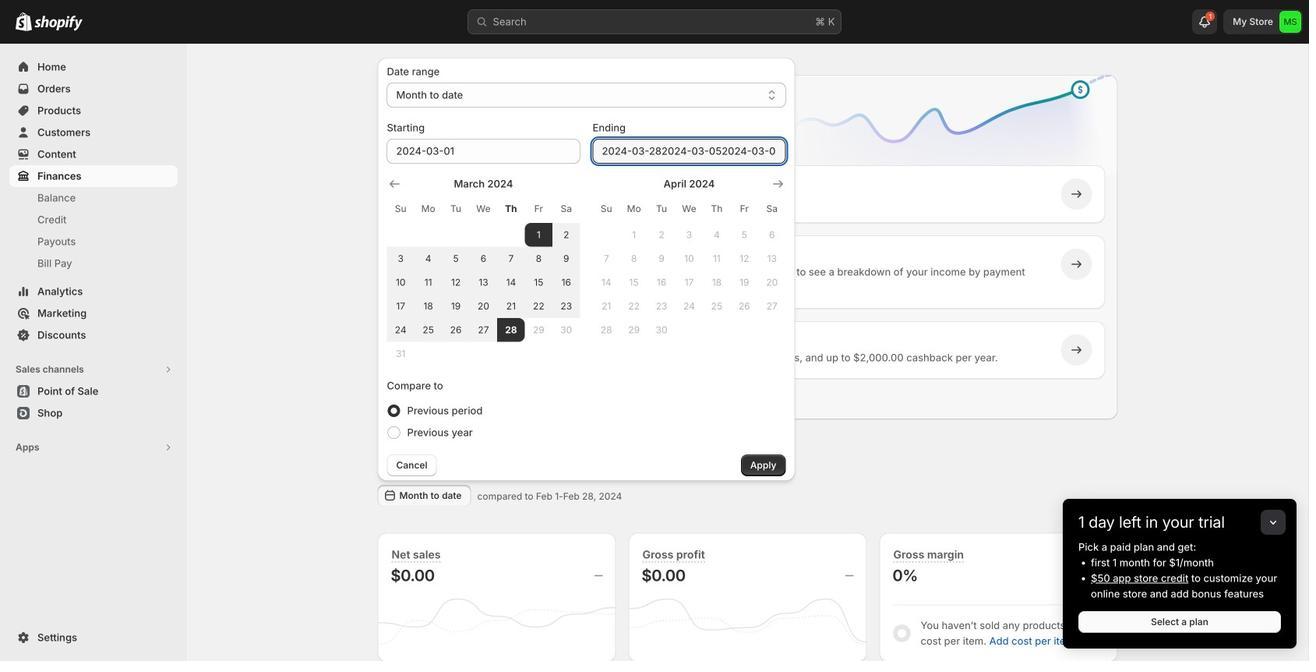 Task type: vqa. For each thing, say whether or not it's contained in the screenshot.
Sales channels button
no



Task type: locate. For each thing, give the bounding box(es) containing it.
tuesday element for second grid from right "monday" element
[[442, 195, 470, 223]]

2 grid from the left
[[593, 176, 786, 342]]

2 friday element from the left
[[731, 195, 759, 223]]

line chart image
[[764, 72, 1121, 200]]

1 horizontal spatial saturday element
[[759, 195, 786, 223]]

thursday element
[[498, 195, 525, 223], [703, 195, 731, 223]]

1 horizontal spatial friday element
[[731, 195, 759, 223]]

0 horizontal spatial shopify image
[[16, 12, 32, 31]]

friday element
[[525, 195, 553, 223], [731, 195, 759, 223]]

1 horizontal spatial monday element
[[620, 195, 648, 223]]

2 monday element from the left
[[620, 195, 648, 223]]

wednesday element
[[470, 195, 498, 223], [676, 195, 703, 223]]

1 friday element from the left
[[525, 195, 553, 223]]

thursday element for friday element for second grid's "monday" element
[[703, 195, 731, 223]]

1 horizontal spatial sunday element
[[593, 195, 620, 223]]

0 horizontal spatial tuesday element
[[442, 195, 470, 223]]

shopify image
[[16, 12, 32, 31], [34, 15, 83, 31]]

sunday element for second grid's "monday" element
[[593, 195, 620, 223]]

0 horizontal spatial saturday element
[[553, 195, 580, 223]]

2 thursday element from the left
[[703, 195, 731, 223]]

wednesday element for 'thursday' element associated with friday element related to second grid from right "monday" element
[[470, 195, 498, 223]]

saturday element
[[553, 195, 580, 223], [759, 195, 786, 223]]

grid
[[387, 176, 580, 366], [593, 176, 786, 342]]

1 tuesday element from the left
[[442, 195, 470, 223]]

0 horizontal spatial friday element
[[525, 195, 553, 223]]

my store image
[[1280, 11, 1302, 33]]

2 saturday element from the left
[[759, 195, 786, 223]]

tuesday element
[[442, 195, 470, 223], [648, 195, 676, 223]]

2 wednesday element from the left
[[676, 195, 703, 223]]

0 horizontal spatial grid
[[387, 176, 580, 366]]

1 horizontal spatial grid
[[593, 176, 786, 342]]

None text field
[[387, 139, 580, 164], [593, 139, 786, 164], [387, 139, 580, 164], [593, 139, 786, 164]]

1 horizontal spatial thursday element
[[703, 195, 731, 223]]

1 thursday element from the left
[[498, 195, 525, 223]]

sunday element
[[387, 195, 415, 223], [593, 195, 620, 223]]

1 horizontal spatial wednesday element
[[676, 195, 703, 223]]

0 horizontal spatial wednesday element
[[470, 195, 498, 223]]

1 saturday element from the left
[[553, 195, 580, 223]]

0 horizontal spatial thursday element
[[498, 195, 525, 223]]

monday element
[[415, 195, 442, 223], [620, 195, 648, 223]]

1 horizontal spatial tuesday element
[[648, 195, 676, 223]]

1 sunday element from the left
[[387, 195, 415, 223]]

2 tuesday element from the left
[[648, 195, 676, 223]]

1 monday element from the left
[[415, 195, 442, 223]]

0 horizontal spatial sunday element
[[387, 195, 415, 223]]

1 wednesday element from the left
[[470, 195, 498, 223]]

0 horizontal spatial monday element
[[415, 195, 442, 223]]

tuesday element for second grid's "monday" element
[[648, 195, 676, 223]]

sunday element for second grid from right "monday" element
[[387, 195, 415, 223]]

friday element for second grid's "monday" element
[[731, 195, 759, 223]]

saturday element for friday element related to second grid from right "monday" element
[[553, 195, 580, 223]]

2 sunday element from the left
[[593, 195, 620, 223]]

monday element for second grid from right
[[415, 195, 442, 223]]

1 horizontal spatial shopify image
[[34, 15, 83, 31]]

select a plan image
[[411, 186, 427, 202]]

saturday element for friday element for second grid's "monday" element
[[759, 195, 786, 223]]



Task type: describe. For each thing, give the bounding box(es) containing it.
1 grid from the left
[[387, 176, 580, 366]]

thursday element for friday element related to second grid from right "monday" element
[[498, 195, 525, 223]]

monday element for second grid
[[620, 195, 648, 223]]

wednesday element for friday element for second grid's "monday" element's 'thursday' element
[[676, 195, 703, 223]]

set up shopify payments image
[[411, 256, 427, 272]]

friday element for second grid from right "monday" element
[[525, 195, 553, 223]]



